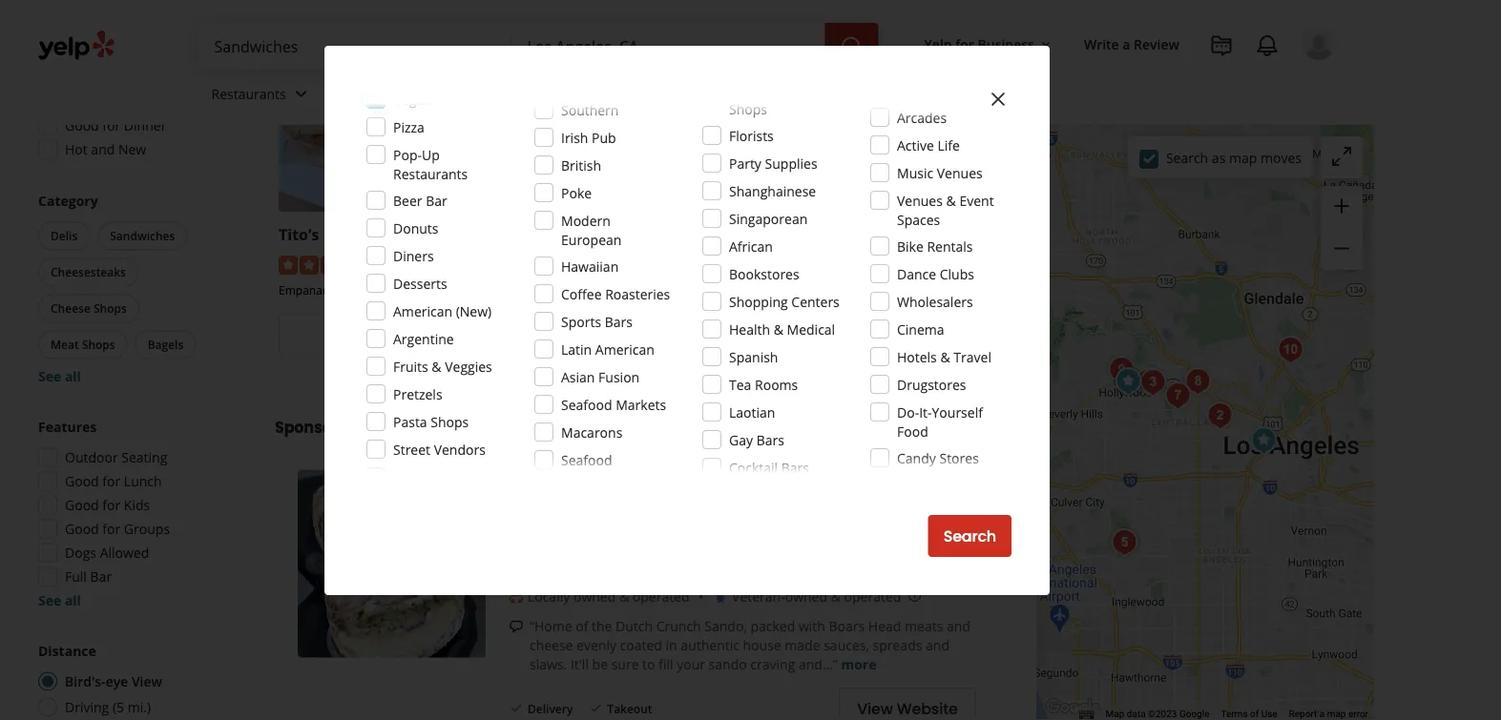 Task type: describe. For each thing, give the bounding box(es) containing it.
delis inside button
[[51, 228, 78, 244]]

rooms
[[755, 376, 799, 394]]

reviews) for get directions
[[921, 255, 972, 273]]

shops for pasta shops
[[431, 413, 469, 431]]

diners
[[393, 247, 434, 265]]

map region
[[967, 22, 1456, 721]]

previous image
[[306, 553, 328, 576]]

until 8:30 pm
[[858, 356, 940, 374]]

16 checkmark v2 image
[[509, 701, 524, 716]]

3.7
[[876, 255, 895, 273]]

sandwiches inside 'button'
[[110, 228, 175, 244]]

0 vertical spatial sando
[[571, 224, 618, 245]]

1 sandwiches, from the left
[[522, 283, 588, 298]]

& for hotels
[[941, 348, 951, 366]]

pretzels
[[393, 385, 443, 403]]

website for the left the view website link
[[625, 324, 686, 346]]

spanish
[[730, 348, 779, 366]]

evenly
[[577, 637, 617, 655]]

a for write
[[1123, 35, 1131, 53]]

google
[[1180, 709, 1210, 721]]

slideshow element
[[298, 470, 486, 658]]

laotian
[[730, 403, 776, 422]]

map for error
[[1328, 709, 1347, 721]]

delis button
[[38, 222, 90, 251]]

be
[[593, 656, 608, 674]]

3.7 star rating image
[[765, 256, 868, 275]]

firehouse subs
[[765, 224, 880, 245]]

sponsored results
[[275, 417, 417, 439]]

restaurants inside search dialog
[[393, 165, 468, 183]]

shanghainese
[[730, 182, 817, 200]]

coated
[[620, 637, 663, 655]]

health & medical
[[730, 320, 836, 338]]

veteran-owned & operated
[[732, 588, 902, 606]]

hotels & travel
[[898, 348, 992, 366]]

mike's deli image
[[1106, 524, 1144, 562]]

gay
[[730, 431, 753, 449]]

good for groups
[[65, 520, 170, 539]]

firehouse
[[765, 224, 840, 245]]

good for good for lunch
[[65, 473, 99, 491]]

bar for full bar
[[90, 568, 112, 586]]

distance
[[38, 643, 96, 661]]

tea rooms
[[730, 376, 799, 394]]

projects image
[[1211, 34, 1234, 57]]

latin american
[[561, 340, 655, 359]]

option group containing distance
[[32, 642, 237, 721]]

1 vertical spatial and
[[947, 617, 971, 636]]

made
[[785, 637, 821, 655]]

market
[[323, 224, 379, 245]]

pizza
[[393, 118, 425, 136]]

vegan
[[393, 90, 433, 108]]

0 vertical spatial ghost
[[522, 224, 567, 245]]

seating
[[122, 449, 167, 467]]

4.3 (1.2k reviews)
[[390, 255, 497, 273]]

good for good for kids
[[65, 497, 99, 515]]

ggiata delicatessen image
[[1180, 363, 1218, 401]]

larchmont village wine spirits & cheese image
[[1159, 377, 1198, 415]]

expand map image
[[1331, 145, 1354, 168]]

of for "home
[[576, 617, 589, 636]]

fast
[[866, 283, 888, 298]]

bagels button
[[135, 331, 196, 360]]

1 vertical spatial ghost
[[509, 470, 565, 497]]

veggies
[[445, 358, 493, 376]]

bike rentals
[[898, 237, 973, 255]]

delivery inside group
[[107, 45, 158, 63]]

operated for veteran-owned & operated
[[845, 588, 902, 606]]

4.8 star rating image
[[522, 256, 625, 275]]

health
[[730, 320, 771, 338]]

for for kids
[[102, 497, 121, 515]]

0 vertical spatial view website
[[586, 324, 686, 346]]

closes in 47 min
[[339, 356, 446, 374]]

sandwiches, delis
[[522, 283, 617, 298]]

(53
[[898, 255, 918, 273]]

craving
[[751, 656, 796, 674]]

now for open now
[[103, 21, 131, 39]]

asian fusion
[[561, 368, 640, 386]]

47
[[401, 356, 417, 374]]

2 until from the left
[[858, 356, 886, 374]]

for for lunch
[[102, 473, 121, 491]]

see all button for features
[[38, 592, 81, 610]]

order
[[353, 324, 396, 346]]

8:30
[[889, 356, 916, 374]]

search for search as map moves
[[1167, 149, 1209, 167]]

reviews) for order now
[[445, 255, 497, 273]]

see all for category
[[38, 368, 81, 386]]

open for open until 7:00 pm
[[576, 356, 611, 374]]

see all for features
[[38, 592, 81, 610]]

takeout
[[608, 701, 653, 717]]

and inside group
[[91, 140, 115, 159]]

centers
[[792, 293, 840, 311]]

arcades
[[898, 108, 947, 127]]

16 info v2 image
[[421, 420, 436, 435]]

all for category
[[65, 368, 81, 386]]

packed
[[751, 617, 796, 636]]

beer bar
[[393, 191, 448, 210]]

now for order now
[[400, 324, 432, 346]]

tito's
[[279, 224, 319, 245]]

modern european
[[561, 212, 622, 249]]

vendors
[[434, 441, 486, 459]]

fruits & veggies
[[393, 358, 493, 376]]

1 horizontal spatial delis
[[591, 283, 617, 298]]

pasta shops
[[393, 413, 469, 431]]

wax paper - los angeles image
[[1272, 331, 1310, 370]]

yelp for business
[[925, 35, 1035, 53]]

open until 7:00 pm
[[576, 356, 696, 374]]

home services
[[343, 85, 435, 103]]

search for search
[[944, 526, 997, 548]]

& for venues
[[947, 191, 957, 210]]

party supplies
[[730, 154, 818, 172]]

group containing features
[[32, 418, 237, 611]]

1 vertical spatial american
[[596, 340, 655, 359]]

firehouse subs image
[[1245, 422, 1284, 460]]

offers delivery
[[65, 45, 158, 63]]

medical
[[787, 320, 836, 338]]

bagels
[[148, 337, 184, 353]]

2 vertical spatial view
[[858, 699, 894, 721]]

argentine
[[393, 330, 454, 348]]

terms
[[1222, 709, 1249, 721]]

1 vertical spatial ghost sando shop
[[509, 470, 680, 497]]

yelp for business button
[[917, 27, 1062, 61]]

to
[[643, 656, 656, 674]]

zoom in image
[[1331, 195, 1354, 218]]

operated for locally owned & operated
[[633, 588, 690, 606]]

16 locally owned v2 image
[[509, 590, 524, 605]]

supplies
[[765, 154, 818, 172]]

see for category
[[38, 368, 61, 386]]

spaces
[[898, 211, 941, 229]]

4.3
[[390, 255, 409, 273]]

shops inside chocolatiers & shops
[[730, 100, 768, 118]]

in inside "home of the dutch crunch sando, packed with boars head meats and cheese evenly coated in authentic house made sauces, spreads and slaws. it'll be sure to fill your sando craving and…"
[[666, 637, 678, 655]]

closes
[[339, 356, 382, 374]]

singaporean
[[730, 210, 808, 228]]

results
[[361, 417, 417, 439]]

for for groups
[[102, 520, 121, 539]]

a for report
[[1320, 709, 1326, 721]]

group containing category
[[34, 191, 237, 386]]

3.7 (53 reviews)
[[876, 255, 972, 273]]

google image
[[1042, 696, 1105, 721]]

seafood markets
[[561, 396, 667, 414]]

pop-up restaurants
[[393, 146, 468, 183]]

terms of use link
[[1222, 709, 1278, 721]]

home
[[343, 85, 381, 103]]



Task type: locate. For each thing, give the bounding box(es) containing it.
view website link up open until 7:00 pm
[[522, 314, 750, 356]]

0 horizontal spatial sandwiches,
[[522, 283, 588, 298]]

sandwiches, down 3.7 star rating image at the right top of the page
[[797, 283, 863, 298]]

0 horizontal spatial until
[[615, 356, 643, 374]]

0 horizontal spatial open
[[65, 21, 99, 39]]

3 reviews) from the left
[[921, 255, 972, 273]]

delis down hawaiian
[[591, 283, 617, 298]]

argentine,
[[347, 283, 402, 298]]

sandwiches up the american (new)
[[405, 283, 468, 298]]

terms of use
[[1222, 709, 1278, 721]]

0 vertical spatial website
[[625, 324, 686, 346]]

16 speech v2 image
[[509, 620, 524, 635]]

0 vertical spatial venues
[[937, 164, 983, 182]]

& inside venues & event spaces
[[947, 191, 957, 210]]

0 horizontal spatial search
[[944, 526, 997, 548]]

1 see all button from the top
[[38, 368, 81, 386]]

0 vertical spatial view
[[586, 324, 622, 346]]

ghost sando shop
[[522, 224, 659, 245], [509, 470, 680, 497]]

food for do-it-yourself food
[[898, 423, 929, 441]]

sandwiches up cheesesteaks
[[110, 228, 175, 244]]

1 seafood from the top
[[561, 396, 613, 414]]

0 vertical spatial food
[[891, 283, 917, 298]]

venues up the spaces
[[898, 191, 943, 210]]

1 pm from the left
[[676, 356, 696, 374]]

close image
[[987, 88, 1010, 111]]

ghost sando shop up hawaiian
[[522, 224, 659, 245]]

24 chevron down v2 image
[[290, 83, 313, 105]]

1 horizontal spatial view website link
[[839, 689, 976, 721]]

1 vertical spatial shop
[[633, 470, 680, 497]]

None search field
[[199, 23, 883, 69]]

1 horizontal spatial a
[[1320, 709, 1326, 721]]

& up dutch
[[620, 588, 629, 606]]

more link
[[842, 656, 877, 674]]

now
[[103, 21, 131, 39], [400, 324, 432, 346]]

1 vertical spatial sando
[[570, 470, 628, 497]]

food down (53
[[891, 283, 917, 298]]

bars for sports bars
[[605, 313, 633, 331]]

in left '47' at left
[[385, 356, 398, 374]]

1 horizontal spatial view
[[586, 324, 622, 346]]

1 reviews) from the left
[[445, 255, 497, 273]]

delis,
[[765, 283, 794, 298]]

driving (5 mi.)
[[65, 699, 151, 717]]

16 chevron down v2 image
[[1039, 37, 1054, 52]]

1 vertical spatial map
[[1328, 709, 1347, 721]]

& up the boars
[[831, 588, 841, 606]]

good for good for dinner
[[65, 116, 99, 135]]

2 good from the top
[[65, 473, 99, 491]]

1 see from the top
[[38, 368, 61, 386]]

for down good for kids
[[102, 520, 121, 539]]

view website link
[[522, 314, 750, 356], [839, 689, 976, 721]]

see all down the "meat"
[[38, 368, 81, 386]]

1 horizontal spatial until
[[858, 356, 886, 374]]

mike's deli image
[[1106, 524, 1144, 562]]

2 horizontal spatial view
[[858, 699, 894, 721]]

outdoor
[[65, 449, 118, 467]]

good up dogs
[[65, 520, 99, 539]]

bars for cocktail bars
[[782, 459, 810, 477]]

2 all from the top
[[65, 592, 81, 610]]

0 vertical spatial delivery
[[107, 45, 158, 63]]

user actions element
[[910, 24, 1364, 141]]

shop
[[622, 224, 659, 245], [633, 470, 680, 497]]

24 chevron down v2 image
[[580, 83, 603, 105]]

see up distance at the left bottom of the page
[[38, 592, 61, 610]]

1 vertical spatial now
[[400, 324, 432, 346]]

home services link
[[328, 69, 477, 124]]

0 horizontal spatial website
[[625, 324, 686, 346]]

1 horizontal spatial map
[[1328, 709, 1347, 721]]

business categories element
[[196, 69, 1337, 124]]

info icon image
[[907, 588, 923, 604], [907, 588, 923, 604]]

ggiata - west hollywood image
[[1103, 351, 1141, 390]]

a right 'write'
[[1123, 35, 1131, 53]]

bookstores
[[730, 265, 800, 283]]

(288
[[655, 255, 682, 273]]

0 vertical spatial a
[[1123, 35, 1131, 53]]

zoom out image
[[1331, 237, 1354, 260]]

0 vertical spatial see all
[[38, 368, 81, 386]]

1 vertical spatial see
[[38, 592, 61, 610]]

view website down spreads
[[858, 699, 958, 721]]

shopping centers
[[730, 293, 840, 311]]

0 horizontal spatial restaurants
[[212, 85, 286, 103]]

until left 7:00
[[615, 356, 643, 374]]

1 vertical spatial delivery
[[528, 701, 573, 717]]

owned up with
[[786, 588, 828, 606]]

2 reviews) from the left
[[686, 255, 737, 273]]

delivery down open now
[[107, 45, 158, 63]]

ghost up 4.8 star rating image
[[522, 224, 567, 245]]

see all button down the "meat"
[[38, 368, 81, 386]]

and right hot
[[91, 140, 115, 159]]

1 vertical spatial restaurants
[[393, 165, 468, 183]]

search dialog
[[0, 0, 1502, 721]]

shops for cheese shops
[[94, 301, 127, 317]]

shops up vendors
[[431, 413, 469, 431]]

& left event
[[947, 191, 957, 210]]

1 owned from the left
[[574, 588, 616, 606]]

and right meats
[[947, 617, 971, 636]]

0 horizontal spatial view
[[132, 673, 162, 691]]

see all button for category
[[38, 368, 81, 386]]

boars
[[829, 617, 865, 636]]

clubs
[[940, 265, 975, 283]]

view website up open until 7:00 pm
[[586, 324, 686, 346]]

until left 8:30
[[858, 356, 886, 374]]

7:00
[[646, 356, 673, 374]]

good
[[65, 116, 99, 135], [65, 473, 99, 491], [65, 497, 99, 515], [65, 520, 99, 539]]

"home
[[530, 617, 572, 636]]

0 vertical spatial seafood
[[561, 396, 613, 414]]

full bar
[[65, 568, 112, 586]]

it'll
[[571, 656, 589, 674]]

3 good from the top
[[65, 497, 99, 515]]

donuts
[[393, 219, 439, 237]]

american up fusion
[[596, 340, 655, 359]]

2 pm from the left
[[919, 356, 940, 374]]

operated up head
[[845, 588, 902, 606]]

0 horizontal spatial reviews)
[[445, 255, 497, 273]]

all
[[65, 368, 81, 386], [65, 592, 81, 610]]

food down do- at the bottom right of the page
[[898, 423, 929, 441]]

search as map moves
[[1167, 149, 1302, 167]]

restaurants link
[[196, 69, 328, 124]]

subs
[[844, 224, 880, 245]]

chocolatiers & shops
[[730, 81, 820, 118]]

bar for beer bar
[[426, 191, 448, 210]]

see for features
[[38, 592, 61, 610]]

map left error
[[1328, 709, 1347, 721]]

all for features
[[65, 592, 81, 610]]

cheese shops
[[51, 301, 127, 317]]

ghost sando shop down macarons
[[509, 470, 680, 497]]

restaurants inside restaurants link
[[212, 85, 286, 103]]

sandwiches, down 4.8 star rating image
[[522, 283, 588, 298]]

get directions link
[[765, 314, 993, 356]]

0 horizontal spatial map
[[1230, 149, 1258, 167]]

delis, sandwiches, fast food
[[765, 283, 917, 298]]

dogs
[[65, 544, 96, 562]]

0 horizontal spatial delivery
[[107, 45, 158, 63]]

good up hot
[[65, 116, 99, 135]]

0 vertical spatial and
[[91, 140, 115, 159]]

0 horizontal spatial sandwiches
[[110, 228, 175, 244]]

0 horizontal spatial american
[[393, 302, 453, 320]]

for inside button
[[956, 35, 975, 53]]

bars up cocktail bars
[[757, 431, 785, 449]]

0 vertical spatial view website link
[[522, 314, 750, 356]]

sando
[[709, 656, 747, 674]]

1 horizontal spatial reviews)
[[686, 255, 737, 273]]

2 vertical spatial and
[[926, 637, 950, 655]]

1 operated from the left
[[633, 588, 690, 606]]

1 vertical spatial delis
[[591, 283, 617, 298]]

and down meats
[[926, 637, 950, 655]]

for down good for lunch
[[102, 497, 121, 515]]

map right as
[[1230, 149, 1258, 167]]

good down outdoor
[[65, 473, 99, 491]]

2 sandwiches, from the left
[[797, 283, 863, 298]]

0 horizontal spatial pm
[[676, 356, 696, 374]]

fusion
[[599, 368, 640, 386]]

bar down 'dogs allowed'
[[90, 568, 112, 586]]

cinema
[[898, 320, 945, 338]]

1 vertical spatial venues
[[898, 191, 943, 210]]

bar inside search dialog
[[426, 191, 448, 210]]

food
[[891, 283, 917, 298], [898, 423, 929, 441]]

see down the "meat"
[[38, 368, 61, 386]]

for for dinner
[[102, 116, 121, 135]]

0 horizontal spatial delis
[[51, 228, 78, 244]]

sports bars
[[561, 313, 633, 331]]

venues inside venues & event spaces
[[898, 191, 943, 210]]

keyboard shortcuts image
[[1080, 711, 1095, 720]]

0 vertical spatial see
[[38, 368, 61, 386]]

shops right the "meat"
[[82, 337, 115, 353]]

sure
[[612, 656, 639, 674]]

1 all from the top
[[65, 368, 81, 386]]

see all button down full
[[38, 592, 81, 610]]

hotels
[[898, 348, 937, 366]]

1 vertical spatial view
[[132, 673, 162, 691]]

shopping
[[730, 293, 788, 311]]

new
[[118, 140, 146, 159]]

seafood down macarons
[[561, 451, 613, 469]]

seafood up macarons
[[561, 396, 613, 414]]

search image
[[841, 35, 864, 58]]

dance
[[898, 265, 937, 283]]

ghost sando shop image
[[1110, 363, 1148, 401], [1110, 363, 1148, 401], [298, 470, 486, 658]]

view website link down spreads
[[839, 689, 976, 721]]

1 horizontal spatial in
[[666, 637, 678, 655]]

crunch
[[657, 617, 702, 636]]

owned for veteran-
[[786, 588, 828, 606]]

of inside "home of the dutch crunch sando, packed with boars head meats and cheese evenly coated in authentic house made sauces, spreads and slaws. it'll be sure to fill your sando craving and…"
[[576, 617, 589, 636]]

shops up florists
[[730, 100, 768, 118]]

0 vertical spatial bars
[[605, 313, 633, 331]]

view down "more" link
[[858, 699, 894, 721]]

kids
[[124, 497, 150, 515]]

option group
[[32, 642, 237, 721]]

2 owned from the left
[[786, 588, 828, 606]]

4 good from the top
[[65, 520, 99, 539]]

1 horizontal spatial bar
[[426, 191, 448, 210]]

1 horizontal spatial of
[[1251, 709, 1260, 721]]

lunch
[[124, 473, 162, 491]]

locally owned & operated
[[528, 588, 690, 606]]

open for open now
[[65, 21, 99, 39]]

life
[[938, 136, 961, 154]]

16 veteran owned v2 image
[[713, 590, 729, 605]]

1 see all from the top
[[38, 368, 81, 386]]

for right yelp
[[956, 35, 975, 53]]

view up the mi.)
[[132, 673, 162, 691]]

0 vertical spatial search
[[1167, 149, 1209, 167]]

2 see all button from the top
[[38, 592, 81, 610]]

pop-
[[393, 146, 422, 164]]

all down full
[[65, 592, 81, 610]]

0 vertical spatial sandwiches
[[110, 228, 175, 244]]

1 vertical spatial of
[[1251, 709, 1260, 721]]

bars for gay bars
[[757, 431, 785, 449]]

1 horizontal spatial website
[[897, 699, 958, 721]]

cheese
[[530, 637, 573, 655]]

pm up drugstores
[[919, 356, 940, 374]]

dance clubs
[[898, 265, 975, 283]]

1 vertical spatial search
[[944, 526, 997, 548]]

american up argentine
[[393, 302, 453, 320]]

1 horizontal spatial search
[[1167, 149, 1209, 167]]

drugstores
[[898, 376, 967, 394]]

0 horizontal spatial bar
[[90, 568, 112, 586]]

2 seafood from the top
[[561, 451, 613, 469]]

stores
[[940, 449, 980, 467]]

1 vertical spatial in
[[666, 637, 678, 655]]

1 horizontal spatial american
[[596, 340, 655, 359]]

good for lunch
[[65, 473, 162, 491]]

1 horizontal spatial open
[[576, 356, 611, 374]]

bird's-
[[65, 673, 106, 691]]

bars right cocktail
[[782, 459, 810, 477]]

all about the bread image
[[1131, 363, 1169, 401]]

hot and new
[[65, 140, 146, 159]]

of left use
[[1251, 709, 1260, 721]]

meats
[[905, 617, 944, 636]]

sando down macarons
[[570, 470, 628, 497]]

restaurants left 24 chevron down v2 icon on the top of the page
[[212, 85, 286, 103]]

notifications image
[[1257, 34, 1280, 57]]

music venues
[[898, 164, 983, 182]]

search left as
[[1167, 149, 1209, 167]]

wholesalers
[[898, 293, 974, 311]]

0 vertical spatial see all button
[[38, 368, 81, 386]]

1 horizontal spatial pm
[[919, 356, 940, 374]]

view inside option group
[[132, 673, 162, 691]]

2 operated from the left
[[845, 588, 902, 606]]

search inside button
[[944, 526, 997, 548]]

1 vertical spatial view website
[[858, 699, 958, 721]]

0 vertical spatial in
[[385, 356, 398, 374]]

food for delis, sandwiches, fast food
[[891, 283, 917, 298]]

for up hot and new
[[102, 116, 121, 135]]

group
[[32, 0, 237, 165], [1322, 186, 1364, 270], [34, 191, 237, 386], [32, 418, 237, 611]]

1 horizontal spatial restaurants
[[393, 165, 468, 183]]

bar right beer
[[426, 191, 448, 210]]

brothers sandwich shop image
[[1202, 397, 1240, 435]]

venues down life
[[937, 164, 983, 182]]

group containing open now
[[32, 0, 237, 165]]

& left travel
[[941, 348, 951, 366]]

for for business
[[956, 35, 975, 53]]

1 vertical spatial a
[[1320, 709, 1326, 721]]

ghost
[[522, 224, 567, 245], [509, 470, 565, 497]]

bars down coffee roasteries
[[605, 313, 633, 331]]

& inside chocolatiers & shops
[[810, 81, 820, 99]]

restaurants down up
[[393, 165, 468, 183]]

view up asian fusion
[[586, 324, 622, 346]]

oui melrose image
[[1135, 364, 1173, 402]]

4.3 star rating image
[[279, 256, 382, 275]]

good down good for lunch
[[65, 497, 99, 515]]

offers
[[65, 45, 104, 63]]

"home of the dutch crunch sando, packed with boars head meats and cheese evenly coated in authentic house made sauces, spreads and slaws. it'll be sure to fill your sando craving and…"
[[530, 617, 971, 674]]

for up good for kids
[[102, 473, 121, 491]]

street vendors
[[393, 441, 486, 459]]

map for moves
[[1230, 149, 1258, 167]]

0 vertical spatial delis
[[51, 228, 78, 244]]

yourself
[[932, 403, 983, 422]]

website down spreads
[[897, 699, 958, 721]]

0 vertical spatial ghost sando shop
[[522, 224, 659, 245]]

& for fruits
[[432, 358, 442, 376]]

0 vertical spatial open
[[65, 21, 99, 39]]

use
[[1262, 709, 1278, 721]]

slaws.
[[530, 656, 567, 674]]

1 vertical spatial food
[[898, 423, 929, 441]]

asian
[[561, 368, 595, 386]]

eye
[[106, 673, 128, 691]]

1 horizontal spatial sandwiches
[[405, 283, 468, 298]]

ghost down macarons
[[509, 470, 565, 497]]

2 see from the top
[[38, 592, 61, 610]]

0 horizontal spatial now
[[103, 21, 131, 39]]

2 see all from the top
[[38, 592, 81, 610]]

website up 7:00
[[625, 324, 686, 346]]

good for good for groups
[[65, 520, 99, 539]]

owned up the
[[574, 588, 616, 606]]

shop up (288
[[622, 224, 659, 245]]

map data ©2023 google
[[1106, 709, 1210, 721]]

locally
[[528, 588, 570, 606]]

search down stores
[[944, 526, 997, 548]]

0 vertical spatial shop
[[622, 224, 659, 245]]

0 vertical spatial now
[[103, 21, 131, 39]]

see all down full
[[38, 592, 81, 610]]

search button
[[929, 516, 1012, 558]]

gay bars
[[730, 431, 785, 449]]

2 horizontal spatial reviews)
[[921, 255, 972, 273]]

shops right cheese
[[94, 301, 127, 317]]

0 vertical spatial bar
[[426, 191, 448, 210]]

yelp
[[925, 35, 953, 53]]

1 vertical spatial bars
[[757, 431, 785, 449]]

owned for locally
[[574, 588, 616, 606]]

get
[[827, 324, 853, 346]]

pm right 7:00
[[676, 356, 696, 374]]

venues
[[937, 164, 983, 182], [898, 191, 943, 210]]

1 vertical spatial see all button
[[38, 592, 81, 610]]

a right "report"
[[1320, 709, 1326, 721]]

0 vertical spatial of
[[576, 617, 589, 636]]

veteran-
[[732, 588, 786, 606]]

& right chocolatiers
[[810, 81, 820, 99]]

1 vertical spatial bar
[[90, 568, 112, 586]]

in up fill
[[666, 637, 678, 655]]

operated up crunch
[[633, 588, 690, 606]]

coffee
[[561, 285, 602, 303]]

1 vertical spatial sandwiches
[[405, 283, 468, 298]]

0 horizontal spatial view website link
[[522, 314, 750, 356]]

1 vertical spatial view website link
[[839, 689, 976, 721]]

food inside the do-it-yourself food
[[898, 423, 929, 441]]

1 horizontal spatial owned
[[786, 588, 828, 606]]

0 horizontal spatial in
[[385, 356, 398, 374]]

good for kids
[[65, 497, 150, 515]]

rentals
[[928, 237, 973, 255]]

1 good from the top
[[65, 116, 99, 135]]

1 vertical spatial website
[[897, 699, 958, 721]]

0 horizontal spatial owned
[[574, 588, 616, 606]]

delivery right 16 checkmark v2 image
[[528, 701, 573, 717]]

1 horizontal spatial view website
[[858, 699, 958, 721]]

more
[[842, 656, 877, 674]]

& down shopping centers
[[774, 320, 784, 338]]

0 horizontal spatial view website
[[586, 324, 686, 346]]

& for health
[[774, 320, 784, 338]]

1 until from the left
[[615, 356, 643, 374]]

of left the
[[576, 617, 589, 636]]

now up '47' at left
[[400, 324, 432, 346]]

all down the "meat"
[[65, 368, 81, 386]]

cheesesteaks button
[[38, 258, 138, 287]]

see all button
[[38, 368, 81, 386], [38, 592, 81, 610]]

head
[[869, 617, 902, 636]]

order now
[[353, 324, 432, 346]]

1 horizontal spatial now
[[400, 324, 432, 346]]

sando up hawaiian
[[571, 224, 618, 245]]

now up offers delivery
[[103, 21, 131, 39]]

bar
[[426, 191, 448, 210], [90, 568, 112, 586]]

delis down category
[[51, 228, 78, 244]]

sando,
[[705, 617, 747, 636]]

shop down markets
[[633, 470, 680, 497]]

shops for meat shops
[[82, 337, 115, 353]]

0 horizontal spatial operated
[[633, 588, 690, 606]]

fill
[[659, 656, 674, 674]]

seafood for seafood
[[561, 451, 613, 469]]

& right fruits in the left of the page
[[432, 358, 442, 376]]

& for chocolatiers
[[810, 81, 820, 99]]

seafood for seafood markets
[[561, 396, 613, 414]]

1 vertical spatial all
[[65, 592, 81, 610]]

0 horizontal spatial of
[[576, 617, 589, 636]]

european
[[561, 231, 622, 249]]

16 checkmark v2 image
[[589, 701, 604, 716]]

of for terms
[[1251, 709, 1260, 721]]

1 horizontal spatial delivery
[[528, 701, 573, 717]]

0 vertical spatial map
[[1230, 149, 1258, 167]]

1 horizontal spatial sandwiches,
[[797, 283, 863, 298]]

sandwiches button
[[98, 222, 188, 251]]

website for bottommost the view website link
[[897, 699, 958, 721]]

report a map error link
[[1290, 709, 1369, 721]]



Task type: vqa. For each thing, say whether or not it's contained in the screenshot.
Good
yes



